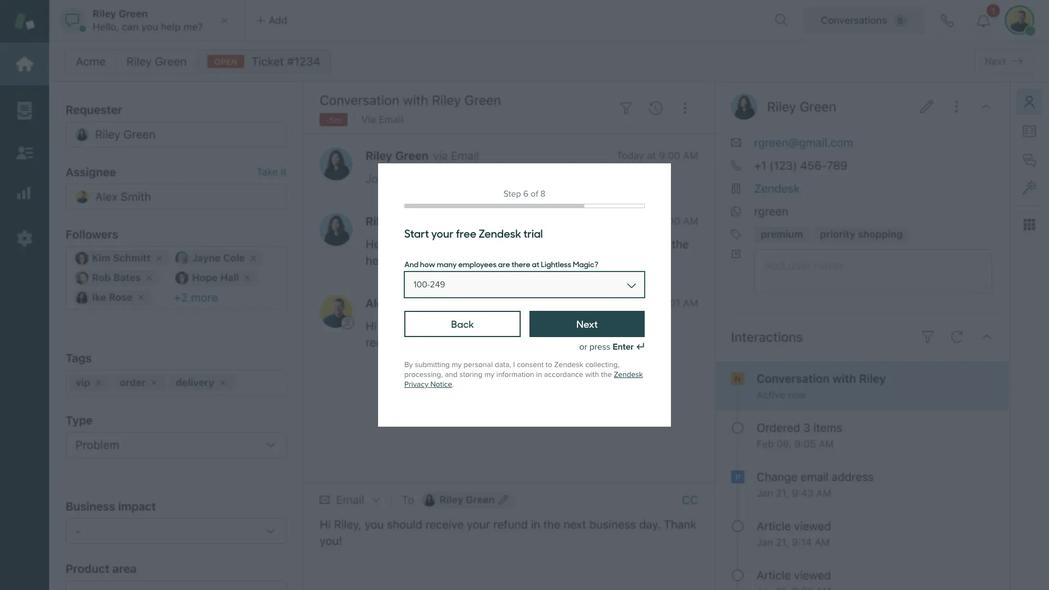 Task type: describe. For each thing, give the bounding box(es) containing it.
free
[[456, 225, 476, 241]]

and
[[445, 370, 458, 379]]

zendesk privacy notice link
[[404, 370, 643, 389]]

data,
[[495, 360, 511, 369]]

6
[[523, 189, 528, 199]]

to
[[546, 360, 552, 369]]

of
[[531, 189, 538, 199]]

enter
[[613, 342, 634, 352]]

zendesk inside by submitting my personal data, i consent to zendesk collecting, processing, and storing my information in accordance with the
[[554, 360, 583, 369]]

many
[[437, 258, 457, 269]]

0 vertical spatial my
[[452, 360, 462, 369]]

product ui image
[[0, 0, 1049, 590]]

personal
[[464, 360, 493, 369]]

how
[[420, 258, 435, 269]]

back
[[451, 317, 474, 331]]

and
[[404, 258, 419, 269]]

?
[[594, 258, 598, 269]]

press
[[589, 342, 610, 352]]

1 vertical spatial my
[[485, 370, 494, 379]]

back button
[[404, 311, 521, 337]]

your
[[431, 225, 454, 241]]

start your free zendesk trial
[[404, 225, 543, 241]]

collecting,
[[585, 360, 619, 369]]

employees
[[458, 258, 497, 269]]

in
[[536, 370, 542, 379]]

and how many employees are there at lightless magic ?
[[404, 258, 598, 269]]

there
[[512, 258, 530, 269]]

by
[[404, 360, 413, 369]]

or
[[579, 342, 587, 352]]

step 6 of 8
[[504, 189, 546, 199]]



Task type: locate. For each thing, give the bounding box(es) containing it.
are
[[498, 258, 510, 269]]

with
[[585, 370, 599, 379]]

my
[[452, 360, 462, 369], [485, 370, 494, 379]]

privacy
[[404, 380, 428, 389]]

zendesk right the
[[614, 370, 643, 379]]

0 horizontal spatial my
[[452, 360, 462, 369]]

my down personal
[[485, 370, 494, 379]]

accordance
[[544, 370, 583, 379]]

zendesk up accordance
[[554, 360, 583, 369]]

zendesk
[[479, 225, 521, 241], [554, 360, 583, 369], [614, 370, 643, 379]]

magic
[[573, 258, 594, 269]]

processing,
[[404, 370, 443, 379]]

information
[[496, 370, 534, 379]]

or press enter
[[579, 342, 634, 352]]

lightless
[[541, 258, 571, 269]]

submitting
[[415, 360, 450, 369]]

0 vertical spatial zendesk
[[479, 225, 521, 241]]

2 horizontal spatial zendesk
[[614, 370, 643, 379]]

i
[[513, 360, 515, 369]]

8
[[540, 189, 546, 199]]

consent
[[517, 360, 544, 369]]

.
[[452, 380, 454, 389]]

storing
[[460, 370, 483, 379]]

next button
[[530, 311, 645, 337]]

at
[[532, 258, 539, 269]]

0 horizontal spatial zendesk
[[479, 225, 521, 241]]

enter image
[[636, 343, 645, 351]]

zendesk inside 'zendesk privacy notice'
[[614, 370, 643, 379]]

1 horizontal spatial zendesk
[[554, 360, 583, 369]]

2 vertical spatial zendesk
[[614, 370, 643, 379]]

next
[[576, 317, 598, 331]]

by submitting my personal data, i consent to zendesk collecting, processing, and storing my information in accordance with the
[[404, 360, 619, 379]]

step
[[504, 189, 521, 199]]

zendesk up the and how many employees are there at lightless magic ?
[[479, 225, 521, 241]]

my up and on the left bottom of the page
[[452, 360, 462, 369]]

1 horizontal spatial my
[[485, 370, 494, 379]]

notice
[[430, 380, 452, 389]]

the
[[601, 370, 612, 379]]

zendesk privacy notice
[[404, 370, 643, 389]]

1 vertical spatial zendesk
[[554, 360, 583, 369]]

trial
[[523, 225, 543, 241]]

start
[[404, 225, 429, 241]]



Task type: vqa. For each thing, say whether or not it's contained in the screenshot.
us at the left of the page
no



